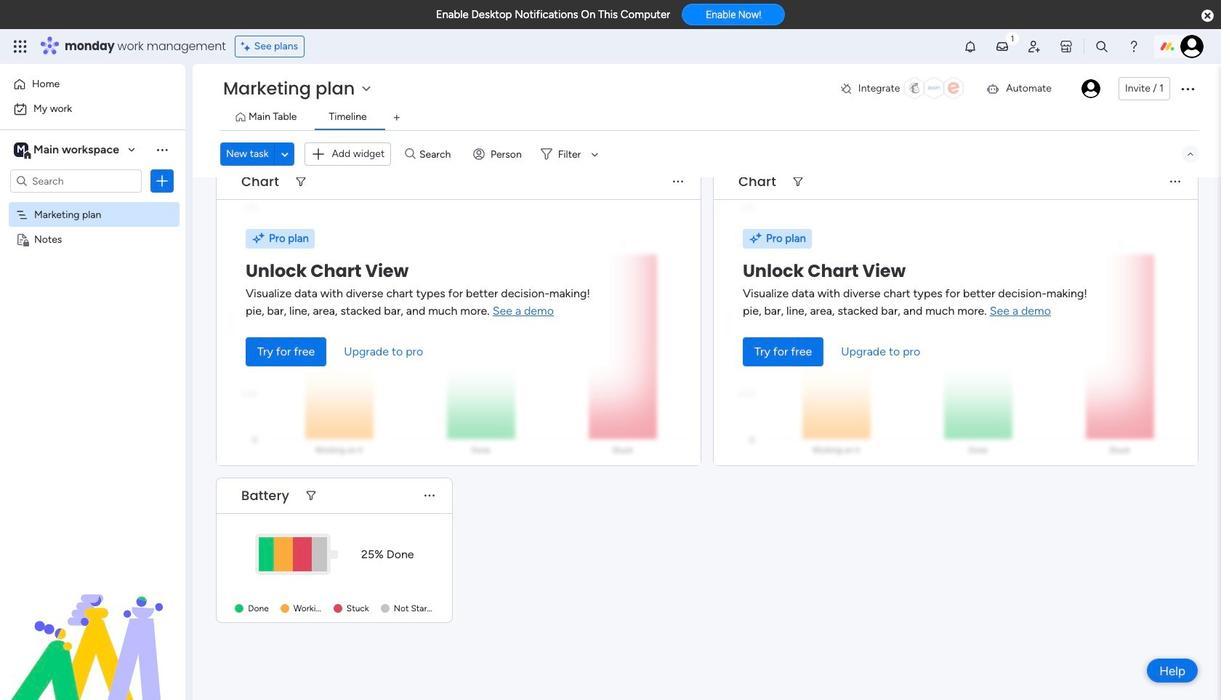 Task type: locate. For each thing, give the bounding box(es) containing it.
0 horizontal spatial kendall parks image
[[1082, 79, 1101, 98]]

1 horizontal spatial options image
[[1179, 80, 1197, 97]]

select product image
[[13, 39, 28, 54]]

0 vertical spatial kendall parks image
[[1181, 35, 1204, 58]]

notifications image
[[963, 39, 978, 54]]

update feed image
[[995, 39, 1010, 54]]

collapse image
[[1185, 148, 1197, 160]]

1 vertical spatial more dots image
[[425, 490, 435, 501]]

options image down workspace options image
[[155, 174, 169, 188]]

main content
[[193, 0, 1221, 700]]

more dots image
[[1171, 176, 1181, 187], [425, 490, 435, 501]]

lottie animation element
[[0, 553, 185, 700]]

search everything image
[[1095, 39, 1109, 54]]

1 horizontal spatial more dots image
[[1171, 176, 1181, 187]]

tab
[[385, 106, 408, 129]]

invite members image
[[1027, 39, 1042, 54]]

help image
[[1127, 39, 1141, 54]]

0 horizontal spatial more dots image
[[425, 490, 435, 501]]

1 vertical spatial kendall parks image
[[1082, 79, 1101, 98]]

list box
[[0, 199, 185, 447]]

options image up the collapse icon
[[1179, 80, 1197, 97]]

None field
[[238, 172, 283, 191], [735, 172, 780, 191], [238, 486, 293, 505], [238, 172, 283, 191], [735, 172, 780, 191], [238, 486, 293, 505]]

add view image
[[394, 112, 400, 123]]

workspace image
[[14, 142, 28, 158]]

0 vertical spatial more dots image
[[1171, 176, 1181, 187]]

see plans image
[[241, 39, 254, 55]]

kendall parks image down search everything image
[[1082, 79, 1101, 98]]

1 vertical spatial options image
[[155, 174, 169, 188]]

kendall parks image
[[1181, 35, 1204, 58], [1082, 79, 1101, 98]]

dapulse close image
[[1202, 9, 1214, 23]]

option
[[9, 73, 177, 96], [9, 97, 177, 121], [0, 201, 185, 204]]

more dots image
[[673, 176, 683, 187]]

tab list
[[220, 106, 1200, 130]]

private board image
[[15, 232, 29, 246]]

options image
[[1179, 80, 1197, 97], [155, 174, 169, 188]]

2 vertical spatial option
[[0, 201, 185, 204]]

kendall parks image down dapulse close image
[[1181, 35, 1204, 58]]



Task type: vqa. For each thing, say whether or not it's contained in the screenshot.
option
yes



Task type: describe. For each thing, give the bounding box(es) containing it.
1 image
[[1006, 30, 1019, 46]]

lottie animation image
[[0, 553, 185, 700]]

1 horizontal spatial kendall parks image
[[1181, 35, 1204, 58]]

v2 search image
[[405, 146, 416, 162]]

monday marketplace image
[[1059, 39, 1074, 54]]

workspace selection element
[[14, 141, 121, 160]]

1 vertical spatial option
[[9, 97, 177, 121]]

angle down image
[[281, 149, 288, 160]]

0 vertical spatial option
[[9, 73, 177, 96]]

arrow down image
[[586, 145, 604, 163]]

Search field
[[416, 144, 459, 164]]

0 horizontal spatial options image
[[155, 174, 169, 188]]

workspace options image
[[155, 142, 169, 157]]

Search in workspace field
[[31, 173, 121, 189]]

0 vertical spatial options image
[[1179, 80, 1197, 97]]



